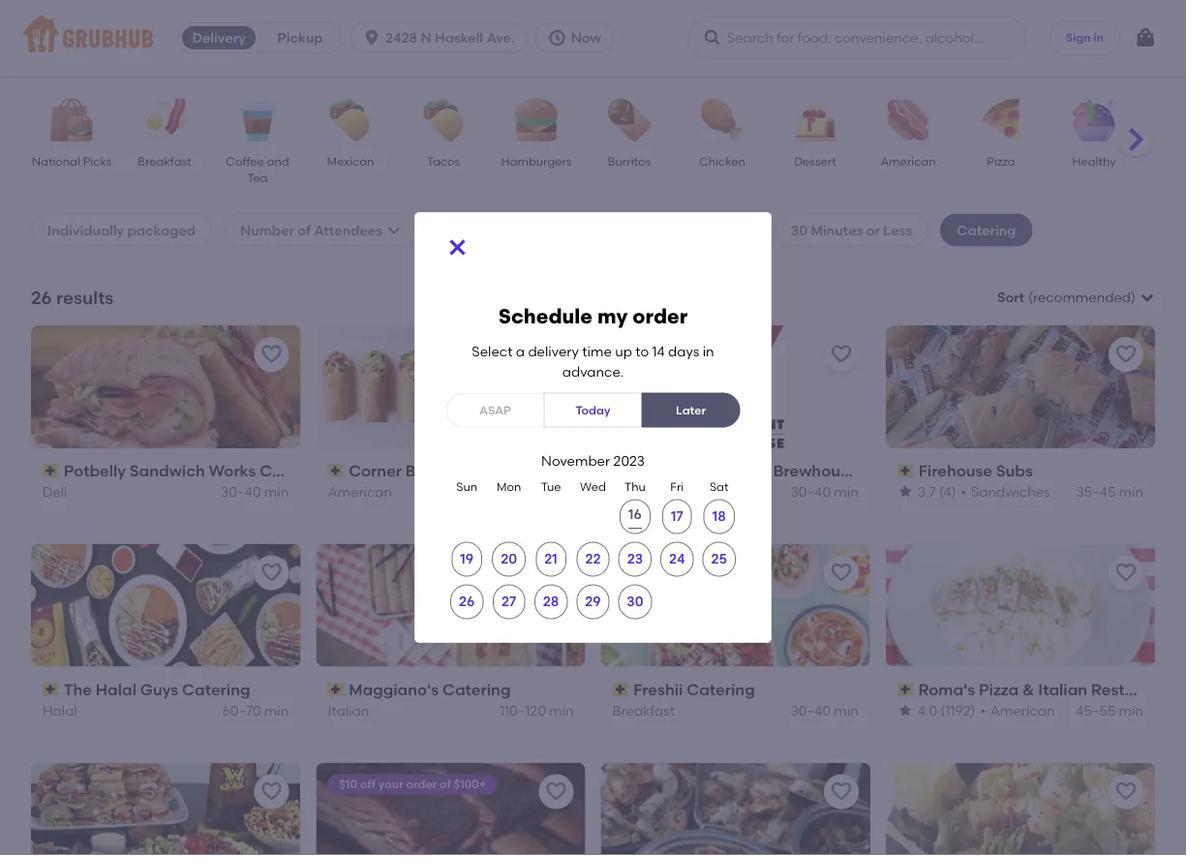 Task type: vqa. For each thing, say whether or not it's contained in the screenshot.
26 'button'
yes



Task type: locate. For each thing, give the bounding box(es) containing it.
corner bakery catering link
[[328, 460, 574, 482]]

advance.
[[563, 363, 624, 380]]

national
[[32, 154, 80, 168]]

1 vertical spatial breakfast
[[613, 702, 675, 719]]

0 horizontal spatial •
[[961, 483, 967, 500]]

of left $100+
[[440, 778, 451, 792]]

1 horizontal spatial svg image
[[548, 28, 567, 47]]

later
[[676, 403, 706, 417]]

1 horizontal spatial italian
[[1039, 680, 1088, 699]]

30–40 for catering
[[506, 483, 546, 500]]

breakfast down "breakfast" image
[[138, 154, 192, 168]]

1 vertical spatial cell
[[657, 585, 699, 619]]

30–40 min down brewhouse
[[791, 483, 859, 500]]

0 vertical spatial order
[[633, 304, 688, 329]]

svg image left up
[[446, 236, 469, 259]]

of right number
[[298, 222, 311, 238]]

hamburgers
[[501, 154, 572, 168]]

restaurant
[[669, 461, 754, 480], [1092, 680, 1177, 699]]

order
[[633, 304, 688, 329], [406, 778, 437, 792]]

2023
[[614, 453, 645, 469]]

burritos
[[608, 154, 651, 168]]

subscription pass image
[[43, 464, 60, 478], [328, 464, 345, 478]]

0 vertical spatial •
[[961, 483, 967, 500]]

brewhouse
[[774, 461, 858, 480]]

30–40 min down works
[[221, 483, 289, 500]]

restaurant up '45–55 min'
[[1092, 680, 1177, 699]]

1 vertical spatial halal
[[43, 702, 77, 719]]

save this restaurant image for firehouse subs
[[1115, 343, 1138, 366]]

0 horizontal spatial restaurant
[[669, 461, 754, 480]]

and
[[267, 154, 289, 168], [496, 222, 522, 238]]

order right the your
[[406, 778, 437, 792]]

firehouse subs link
[[898, 460, 1144, 482]]

catering right works
[[260, 461, 328, 480]]

select
[[472, 343, 513, 360]]

1 vertical spatial restaurant
[[1092, 680, 1177, 699]]

•
[[961, 483, 967, 500], [981, 702, 986, 719]]

3.7 (4)
[[918, 483, 956, 500]]

min right 110–120
[[549, 702, 574, 719]]

american down corner
[[328, 483, 392, 500]]

national picks
[[32, 154, 112, 168]]

1 vertical spatial svg image
[[387, 222, 402, 238]]

roma's pizza & italian restaurant link
[[898, 679, 1177, 701]]

30
[[792, 222, 808, 238], [627, 594, 644, 610]]

0 vertical spatial breakfast
[[138, 154, 192, 168]]

delivery button
[[178, 22, 260, 53]]

26 left "results"
[[31, 287, 52, 308]]

catering up "3.7"
[[862, 461, 930, 480]]

0 vertical spatial 30
[[792, 222, 808, 238]]

subscription pass image up thu
[[613, 464, 630, 478]]

26 inside button
[[459, 594, 475, 610]]

svg image left 2428
[[362, 28, 382, 47]]

cell down thu
[[614, 499, 657, 534]]

works
[[209, 461, 256, 480]]

0 vertical spatial star icon image
[[898, 484, 913, 500]]

star icon image for firehouse
[[898, 484, 913, 500]]

catering inside potbelly sandwich works catering link
[[260, 461, 328, 480]]

cell
[[614, 499, 657, 534], [657, 585, 699, 619]]

• american
[[981, 702, 1055, 719]]

svg image
[[548, 28, 567, 47], [387, 222, 402, 238]]

0 horizontal spatial 26
[[31, 287, 52, 308]]

1 horizontal spatial and
[[496, 222, 522, 238]]

bj's restaurant & brewhouse catering link
[[613, 460, 930, 482]]

subscription pass image inside maggiano's catering link
[[328, 683, 345, 697]]

min right 60–70
[[264, 702, 289, 719]]

30–40 min down november
[[506, 483, 574, 500]]

catering left tue
[[462, 461, 530, 480]]

27
[[502, 594, 517, 610]]

svg image
[[1135, 26, 1158, 49], [362, 28, 382, 47], [703, 28, 723, 47], [446, 236, 469, 259]]

subscription pass image inside corner bakery catering link
[[328, 464, 345, 478]]

2428 n haskell ave. button
[[350, 22, 536, 53]]

• sandwiches
[[961, 483, 1051, 500]]

30 for 30 minutes or less
[[792, 222, 808, 238]]

italian up 45–55
[[1039, 680, 1088, 699]]

0 horizontal spatial italian
[[328, 702, 369, 719]]

1 vertical spatial &
[[1023, 680, 1035, 699]]

subscription pass image
[[613, 464, 630, 478], [898, 464, 915, 478], [43, 683, 60, 697], [328, 683, 345, 697], [613, 683, 630, 697], [898, 683, 915, 697]]

roma's
[[919, 680, 976, 699]]

• right (4)
[[961, 483, 967, 500]]

the
[[64, 680, 92, 699]]

tea
[[248, 171, 268, 185]]

min left 4.0
[[835, 702, 859, 719]]

svg image right 'attendees' at the top left
[[387, 222, 402, 238]]

individually
[[47, 222, 124, 238]]

wed
[[580, 479, 606, 494]]

1 vertical spatial •
[[981, 702, 986, 719]]

0 vertical spatial of
[[298, 222, 311, 238]]

24 button
[[661, 542, 694, 577]]

$10 off your order of $100+
[[339, 778, 486, 792]]

1 horizontal spatial 26
[[459, 594, 475, 610]]

halal right the at the left bottom
[[96, 680, 137, 699]]

30 for 30
[[627, 594, 644, 610]]

potbelly
[[64, 461, 126, 480]]

0 vertical spatial halal
[[96, 680, 137, 699]]

dessert image
[[782, 99, 850, 141]]

4 stars and up
[[447, 222, 545, 238]]

pizza down pizza image
[[988, 154, 1016, 168]]

4.0
[[918, 702, 938, 719]]

0 vertical spatial &
[[758, 461, 770, 480]]

in
[[1094, 30, 1105, 44], [703, 343, 715, 360]]

number of attendees
[[240, 222, 383, 238]]

1 horizontal spatial of
[[440, 778, 451, 792]]

sandwich
[[130, 461, 205, 480]]

1 horizontal spatial restaurant
[[1092, 680, 1177, 699]]

min for firehouse subs
[[1120, 483, 1144, 500]]

catering right 'freshii'
[[687, 680, 755, 699]]

26 left 27
[[459, 594, 475, 610]]

1 horizontal spatial 30
[[792, 222, 808, 238]]

or
[[867, 222, 881, 238]]

0 horizontal spatial halal
[[43, 702, 77, 719]]

30–40 min for catering
[[506, 483, 574, 500]]

and left up
[[496, 222, 522, 238]]

2428 n haskell ave.
[[386, 30, 515, 46]]

american down roma's pizza & italian restaurant link
[[991, 702, 1055, 719]]

mexican image
[[317, 99, 385, 141]]

1 vertical spatial of
[[440, 778, 451, 792]]

26
[[31, 287, 52, 308], [459, 594, 475, 610]]

fri
[[671, 479, 684, 494]]

subscription pass image left roma's
[[898, 683, 915, 697]]

30 left minutes
[[792, 222, 808, 238]]

1 horizontal spatial subscription pass image
[[328, 464, 345, 478]]

restaurant up the 18
[[669, 461, 754, 480]]

min left wed
[[549, 483, 574, 500]]

subscription pass image left maggiano's
[[328, 683, 345, 697]]

in inside select a delivery time up to 14 days in advance.
[[703, 343, 715, 360]]

& right sat
[[758, 461, 770, 480]]

breakfast down 'freshii'
[[613, 702, 675, 719]]

save this restaurant image
[[260, 343, 283, 366], [1115, 343, 1138, 366], [260, 562, 283, 585], [545, 562, 568, 585], [1115, 562, 1138, 585]]

star icon image left 4.0
[[898, 703, 913, 718]]

bj's
[[634, 461, 666, 480]]

delivery
[[192, 30, 246, 46]]

catering up 110–120
[[443, 680, 511, 699]]

1 horizontal spatial •
[[981, 702, 986, 719]]

n
[[421, 30, 432, 46]]

cell right 30 button
[[657, 585, 699, 619]]

today
[[576, 403, 611, 417]]

subscription pass image for bj's restaurant & brewhouse catering
[[613, 464, 630, 478]]

subscription pass image inside bj's restaurant & brewhouse catering "link"
[[613, 464, 630, 478]]

0 horizontal spatial svg image
[[387, 222, 402, 238]]

restaurant inside "link"
[[669, 461, 754, 480]]

time
[[583, 343, 612, 360]]

subscription pass image left 'freshii'
[[613, 683, 630, 697]]

30–40 down works
[[221, 483, 261, 500]]

1 vertical spatial order
[[406, 778, 437, 792]]

0 horizontal spatial of
[[298, 222, 311, 238]]

30 inside button
[[627, 594, 644, 610]]

halal down the at the left bottom
[[43, 702, 77, 719]]

italian
[[1039, 680, 1088, 699], [328, 702, 369, 719]]

delivery
[[528, 343, 579, 360]]

potbelly sandwich works catering link
[[43, 460, 328, 482]]

american
[[881, 154, 936, 168], [328, 483, 392, 500], [613, 483, 677, 500], [991, 702, 1055, 719]]

• for firehouse
[[961, 483, 967, 500]]

0 vertical spatial 26
[[31, 287, 52, 308]]

0 vertical spatial and
[[267, 154, 289, 168]]

november 2023
[[542, 453, 645, 469]]

2 star icon image from the top
[[898, 703, 913, 718]]

subscription pass image inside freshii catering "link"
[[613, 683, 630, 697]]

coffee and tea image
[[224, 99, 292, 141]]

asap button
[[446, 393, 545, 428]]

later button
[[642, 393, 741, 428]]

1 horizontal spatial halal
[[96, 680, 137, 699]]

breakfast image
[[131, 99, 199, 141]]

0 vertical spatial svg image
[[548, 28, 567, 47]]

subscription pass image left corner
[[328, 464, 345, 478]]

maggiano's
[[349, 680, 439, 699]]

• for roma's
[[981, 702, 986, 719]]

american image
[[875, 99, 943, 141]]

0 horizontal spatial and
[[267, 154, 289, 168]]

in inside sign in button
[[1094, 30, 1105, 44]]

off
[[360, 778, 376, 792]]

chicken image
[[689, 99, 757, 141]]

1 vertical spatial star icon image
[[898, 703, 913, 718]]

1 star icon image from the top
[[898, 484, 913, 500]]

min down potbelly sandwich works catering
[[264, 483, 289, 500]]

22
[[586, 551, 601, 567]]

subscription pass image inside the halal guys catering link
[[43, 683, 60, 697]]

subscription pass image for potbelly sandwich works catering
[[43, 464, 60, 478]]

catering inside maggiano's catering link
[[443, 680, 511, 699]]

tacos
[[427, 154, 460, 168]]

1 vertical spatial 30
[[627, 594, 644, 610]]

1 subscription pass image from the left
[[43, 464, 60, 478]]

0 horizontal spatial &
[[758, 461, 770, 480]]

subscription pass image up deli
[[43, 464, 60, 478]]

potbelly sandwich works catering
[[64, 461, 328, 480]]

4
[[447, 222, 455, 238]]

0 vertical spatial cell
[[614, 499, 657, 534]]

min right 35–45
[[1120, 483, 1144, 500]]

subscription pass image for roma's pizza & italian restaurant
[[898, 683, 915, 697]]

in right sign
[[1094, 30, 1105, 44]]

& up • american
[[1023, 680, 1035, 699]]

american down 'bj's'
[[613, 483, 677, 500]]

min right 45–55
[[1120, 702, 1144, 719]]

italian down maggiano's
[[328, 702, 369, 719]]

0 horizontal spatial 30
[[627, 594, 644, 610]]

60–70 min
[[223, 702, 289, 719]]

min down brewhouse
[[835, 483, 859, 500]]

november
[[542, 453, 611, 469]]

save this restaurant image for potbelly sandwich works catering
[[260, 343, 283, 366]]

0 vertical spatial restaurant
[[669, 461, 754, 480]]

minutes
[[812, 222, 864, 238]]

1 vertical spatial pizza
[[980, 680, 1020, 699]]

& inside "link"
[[758, 461, 770, 480]]

save this restaurant button
[[254, 337, 289, 372], [539, 337, 574, 372], [824, 337, 859, 372], [1109, 337, 1144, 372], [254, 556, 289, 591], [539, 556, 574, 591], [824, 556, 859, 591], [1109, 556, 1144, 591], [254, 775, 289, 810], [539, 775, 574, 810], [824, 775, 859, 810], [1109, 775, 1144, 810]]

subscription pass image left the at the left bottom
[[43, 683, 60, 697]]

freshii
[[634, 680, 683, 699]]

subscription pass image inside roma's pizza & italian restaurant link
[[898, 683, 915, 697]]

0 horizontal spatial subscription pass image
[[43, 464, 60, 478]]

and up the tea
[[267, 154, 289, 168]]

star icon image left "3.7"
[[898, 484, 913, 500]]

svg image up chicken image
[[703, 28, 723, 47]]

pizza image
[[968, 99, 1036, 141]]

2 subscription pass image from the left
[[328, 464, 345, 478]]

pizza up • american
[[980, 680, 1020, 699]]

subscription pass image inside firehouse subs link
[[898, 464, 915, 478]]

today button
[[544, 393, 643, 428]]

min for corner bakery catering
[[549, 483, 574, 500]]

0 horizontal spatial in
[[703, 343, 715, 360]]

subscription pass image left firehouse
[[898, 464, 915, 478]]

1 horizontal spatial in
[[1094, 30, 1105, 44]]

• right (1192)
[[981, 702, 986, 719]]

1 vertical spatial 26
[[459, 594, 475, 610]]

in right days
[[703, 343, 715, 360]]

$100+
[[454, 778, 486, 792]]

svg image left now
[[548, 28, 567, 47]]

catering up 60–70
[[182, 680, 250, 699]]

30 right 29 in the bottom of the page
[[627, 594, 644, 610]]

schedule my order
[[499, 304, 688, 329]]

subscription pass image inside potbelly sandwich works catering link
[[43, 464, 60, 478]]

coffee and tea
[[226, 154, 289, 185]]

american down american image in the top of the page
[[881, 154, 936, 168]]

19 button
[[452, 542, 483, 577]]

30–40 min down freshii catering "link"
[[791, 702, 859, 719]]

30–40 down brewhouse
[[791, 483, 831, 500]]

1 horizontal spatial order
[[633, 304, 688, 329]]

breakfast
[[138, 154, 192, 168], [613, 702, 675, 719]]

order up the 14
[[633, 304, 688, 329]]

star icon image
[[898, 484, 913, 500], [898, 703, 913, 718]]

0 vertical spatial in
[[1094, 30, 1105, 44]]

30–40 down november
[[506, 483, 546, 500]]

26 for 26 results
[[31, 287, 52, 308]]

1 vertical spatial in
[[703, 343, 715, 360]]

1 horizontal spatial &
[[1023, 680, 1035, 699]]

min for maggiano's catering
[[549, 702, 574, 719]]

save this restaurant image
[[545, 343, 568, 366], [830, 343, 853, 366], [830, 562, 853, 585], [260, 781, 283, 804], [545, 781, 568, 804], [830, 781, 853, 804], [1115, 781, 1138, 804]]



Task type: describe. For each thing, give the bounding box(es) containing it.
min for bj's restaurant & brewhouse catering
[[835, 483, 859, 500]]

26 button
[[451, 585, 484, 619]]

30–40 for works
[[221, 483, 261, 500]]

29 button
[[577, 585, 610, 619]]

bj's restaurant & brewhouse catering  logo image
[[687, 325, 785, 448]]

subscription pass image for the halal guys catering
[[43, 683, 60, 697]]

30–40 min for &
[[791, 483, 859, 500]]

20 button
[[492, 542, 526, 577]]

sun
[[457, 479, 478, 494]]

schedule
[[499, 304, 593, 329]]

haskell
[[435, 30, 484, 46]]

save this restaurant image for the halal guys catering
[[260, 562, 283, 585]]

35–45 min
[[1077, 483, 1144, 500]]

sandwiches
[[972, 483, 1051, 500]]

number
[[240, 222, 294, 238]]

1 vertical spatial italian
[[328, 702, 369, 719]]

corner
[[349, 461, 402, 480]]

days
[[669, 343, 700, 360]]

bj's restaurant & brewhouse catering
[[634, 461, 930, 480]]

now
[[571, 30, 602, 46]]

sign in
[[1067, 30, 1105, 44]]

main navigation navigation
[[0, 0, 1187, 76]]

healthy image
[[1061, 99, 1129, 141]]

subscription pass image for corner bakery catering
[[328, 464, 345, 478]]

guys
[[140, 680, 178, 699]]

star icon image for roma's
[[898, 703, 913, 718]]

results
[[56, 287, 114, 308]]

roma's pizza & italian restaurant
[[919, 680, 1177, 699]]

17 button
[[663, 499, 692, 534]]

catering inside bj's restaurant & brewhouse catering "link"
[[862, 461, 930, 480]]

30–40 min for works
[[221, 483, 289, 500]]

thu
[[625, 479, 646, 494]]

ave.
[[487, 30, 515, 46]]

packaged
[[127, 222, 196, 238]]

(1192)
[[941, 702, 976, 719]]

min for freshii catering
[[835, 702, 859, 719]]

tacos image
[[410, 99, 478, 141]]

now button
[[536, 22, 622, 53]]

svg image inside now "button"
[[548, 28, 567, 47]]

to
[[636, 343, 649, 360]]

stars
[[458, 222, 493, 238]]

hamburgers image
[[503, 99, 571, 141]]

21 button
[[536, 542, 567, 577]]

catering right less
[[957, 222, 1017, 238]]

subs
[[997, 461, 1033, 480]]

subscription pass image for firehouse subs
[[898, 464, 915, 478]]

35–45
[[1077, 483, 1116, 500]]

1 horizontal spatial breakfast
[[613, 702, 675, 719]]

up
[[525, 222, 545, 238]]

deli
[[43, 483, 67, 500]]

30–40 down freshii catering "link"
[[791, 702, 831, 719]]

min for potbelly sandwich works catering
[[264, 483, 289, 500]]

firehouse
[[919, 461, 993, 480]]

1 vertical spatial and
[[496, 222, 522, 238]]

save this restaurant image for maggiano's catering
[[545, 562, 568, 585]]

21
[[545, 551, 558, 567]]

min for the halal guys catering
[[264, 702, 289, 719]]

45–55
[[1077, 702, 1116, 719]]

0 vertical spatial italian
[[1039, 680, 1088, 699]]

catering inside the halal guys catering link
[[182, 680, 250, 699]]

17
[[671, 508, 684, 525]]

& for restaurant
[[758, 461, 770, 480]]

national picks image
[[38, 99, 106, 141]]

29
[[586, 594, 601, 610]]

4.0 (1192)
[[918, 702, 976, 719]]

22 button
[[577, 542, 610, 577]]

dessert
[[795, 154, 837, 168]]

healthy
[[1073, 154, 1117, 168]]

110–120
[[500, 702, 546, 719]]

subscription pass image for maggiano's catering
[[328, 683, 345, 697]]

and inside the coffee and tea
[[267, 154, 289, 168]]

30 button
[[618, 585, 653, 619]]

30–40 for &
[[791, 483, 831, 500]]

pickup button
[[260, 22, 341, 53]]

min for roma's pizza & italian restaurant
[[1120, 702, 1144, 719]]

sat
[[710, 479, 729, 494]]

the halal guys catering link
[[43, 679, 289, 701]]

23 button
[[619, 542, 652, 577]]

burritos image
[[596, 99, 664, 141]]

18 button
[[704, 499, 735, 534]]

0 horizontal spatial breakfast
[[138, 154, 192, 168]]

a
[[516, 343, 525, 360]]

your
[[378, 778, 403, 792]]

sign
[[1067, 30, 1092, 44]]

$10
[[339, 778, 357, 792]]

maggiano's catering
[[349, 680, 511, 699]]

26 for 26
[[459, 594, 475, 610]]

coffee
[[226, 154, 264, 168]]

24
[[670, 551, 686, 567]]

28
[[543, 594, 559, 610]]

28 button
[[535, 585, 568, 619]]

sign in button
[[1050, 20, 1121, 55]]

freshii catering
[[634, 680, 755, 699]]

& for pizza
[[1023, 680, 1035, 699]]

up
[[615, 343, 633, 360]]

60–70
[[223, 702, 261, 719]]

less
[[884, 222, 913, 238]]

bakery
[[406, 461, 459, 480]]

svg image inside 2428 n haskell ave. button
[[362, 28, 382, 47]]

svg image right sign in button
[[1135, 26, 1158, 49]]

save this restaurant image for roma's pizza & italian restaurant
[[1115, 562, 1138, 585]]

catering inside corner bakery catering link
[[462, 461, 530, 480]]

my
[[598, 304, 628, 329]]

firehouse subs
[[919, 461, 1033, 480]]

the halal guys catering
[[64, 680, 250, 699]]

mon
[[497, 479, 522, 494]]

27 button
[[493, 585, 525, 619]]

catering inside freshii catering "link"
[[687, 680, 755, 699]]

subscription pass image for freshii catering
[[613, 683, 630, 697]]

2428
[[386, 30, 418, 46]]

25
[[712, 551, 728, 567]]

asap
[[480, 403, 512, 417]]

0 horizontal spatial order
[[406, 778, 437, 792]]

0 vertical spatial pizza
[[988, 154, 1016, 168]]

mexican
[[327, 154, 374, 168]]

20
[[501, 551, 517, 567]]

picks
[[83, 154, 112, 168]]

corner bakery catering
[[349, 461, 530, 480]]



